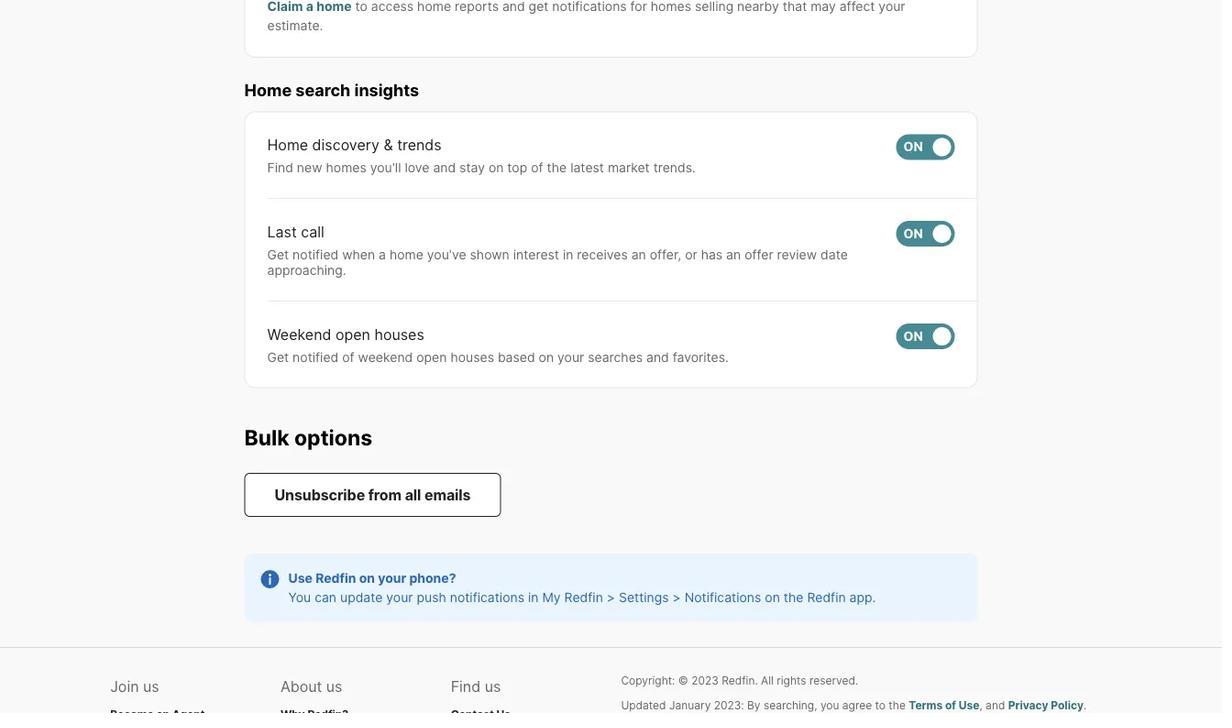 Task type: locate. For each thing, give the bounding box(es) containing it.
of
[[531, 160, 543, 175], [342, 349, 354, 365], [945, 699, 956, 712]]

1 vertical spatial home
[[390, 246, 424, 262]]

0 vertical spatial in
[[563, 246, 573, 262]]

> left settings
[[607, 590, 615, 605]]

in
[[563, 246, 573, 262], [528, 590, 539, 605]]

redfin.
[[722, 674, 758, 687]]

0 horizontal spatial of
[[342, 349, 354, 365]]

0 horizontal spatial houses
[[375, 325, 424, 343]]

on for last call
[[904, 226, 923, 241]]

1 vertical spatial to
[[875, 699, 886, 712]]

your
[[879, 0, 906, 14], [558, 349, 584, 365], [378, 570, 406, 586], [386, 590, 413, 605]]

1 notified from the top
[[293, 246, 339, 262]]

3 us from the left
[[485, 678, 501, 696]]

and right searches
[[646, 349, 669, 365]]

join us
[[110, 678, 159, 696]]

or
[[685, 246, 698, 262]]

on for weekend open houses
[[904, 328, 923, 344]]

home for home discovery & trends find new homes you'll love and stay on top of the latest market trends.
[[267, 136, 308, 154]]

on left top
[[489, 160, 504, 175]]

0 vertical spatial use
[[288, 570, 313, 586]]

1 horizontal spatial homes
[[651, 0, 691, 14]]

1 vertical spatial home
[[267, 136, 308, 154]]

emails
[[425, 486, 471, 504]]

to left access
[[355, 0, 368, 14]]

of inside weekend open houses get notified of weekend open houses based on your searches and favorites.
[[342, 349, 354, 365]]

2 us from the left
[[326, 678, 342, 696]]

unsubscribe from all emails
[[275, 486, 471, 504]]

copyright:
[[621, 674, 675, 687]]

on right notifications
[[765, 590, 780, 605]]

0 horizontal spatial to
[[355, 0, 368, 14]]

2 vertical spatial on
[[904, 328, 923, 344]]

an left offer,
[[631, 246, 646, 262]]

on
[[489, 160, 504, 175], [539, 349, 554, 365], [359, 570, 375, 586], [765, 590, 780, 605]]

0 vertical spatial notified
[[293, 246, 339, 262]]

latest
[[570, 160, 604, 175]]

1 vertical spatial houses
[[451, 349, 494, 365]]

1 horizontal spatial an
[[726, 246, 741, 262]]

1 on from the top
[[904, 139, 923, 155]]

1 horizontal spatial to
[[875, 699, 886, 712]]

the left the "app."
[[784, 590, 804, 605]]

your inside to access home reports and get notifications for homes selling nearby that may affect your estimate.
[[879, 0, 906, 14]]

terms of use link
[[909, 699, 980, 712]]

and left "get"
[[502, 0, 525, 14]]

home inside home discovery & trends find new homes you'll love and stay on top of the latest market trends.
[[267, 136, 308, 154]]

1 vertical spatial open
[[417, 349, 447, 365]]

app.
[[850, 590, 876, 605]]

None checkbox
[[896, 134, 955, 160], [896, 221, 955, 246], [896, 134, 955, 160], [896, 221, 955, 246]]

to access home reports and get notifications for homes selling nearby that may affect your estimate.
[[267, 0, 906, 33]]

1 horizontal spatial the
[[784, 590, 804, 605]]

2 get from the top
[[267, 349, 289, 365]]

the inside use redfin on your phone? you can update your push notifications in my redfin > settings > notifications on the redfin app.
[[784, 590, 804, 605]]

1 horizontal spatial >
[[673, 590, 681, 605]]

0 vertical spatial home
[[417, 0, 451, 14]]

us
[[143, 678, 159, 696], [326, 678, 342, 696], [485, 678, 501, 696]]

home
[[244, 80, 292, 100], [267, 136, 308, 154]]

find us
[[451, 678, 501, 696]]

0 vertical spatial the
[[547, 160, 567, 175]]

1 an from the left
[[631, 246, 646, 262]]

0 horizontal spatial use
[[288, 570, 313, 586]]

get down weekend at the top of page
[[267, 349, 289, 365]]

searches
[[588, 349, 643, 365]]

shown
[[470, 246, 510, 262]]

0 horizontal spatial find
[[267, 160, 293, 175]]

2 on from the top
[[904, 226, 923, 241]]

1 us from the left
[[143, 678, 159, 696]]

you've
[[427, 246, 466, 262]]

to right agree
[[875, 699, 886, 712]]

1 vertical spatial get
[[267, 349, 289, 365]]

1 vertical spatial of
[[342, 349, 354, 365]]

0 horizontal spatial notifications
[[450, 590, 525, 605]]

find
[[267, 160, 293, 175], [451, 678, 481, 696]]

and inside to access home reports and get notifications for homes selling nearby that may affect your estimate.
[[502, 0, 525, 14]]

may
[[811, 0, 836, 14]]

0 vertical spatial get
[[267, 246, 289, 262]]

your left searches
[[558, 349, 584, 365]]

your right affect
[[879, 0, 906, 14]]

about
[[281, 678, 322, 696]]

trends.
[[653, 160, 696, 175]]

notified inside the last call get notified when a home you've shown interest in receives an offer, or has an offer review date approaching.
[[293, 246, 339, 262]]

home up new
[[267, 136, 308, 154]]

on right 'based'
[[539, 349, 554, 365]]

1 vertical spatial the
[[784, 590, 804, 605]]

reserved.
[[810, 674, 859, 687]]

get inside the last call get notified when a home you've shown interest in receives an offer, or has an offer review date approaching.
[[267, 246, 289, 262]]

redfin up can
[[316, 570, 356, 586]]

use
[[288, 570, 313, 586], [959, 699, 980, 712]]

of right top
[[531, 160, 543, 175]]

open up weekend
[[336, 325, 370, 343]]

weekend
[[267, 325, 331, 343]]

1 horizontal spatial find
[[451, 678, 481, 696]]

2 notified from the top
[[293, 349, 339, 365]]

home left search
[[244, 80, 292, 100]]

1 vertical spatial in
[[528, 590, 539, 605]]

0 horizontal spatial >
[[607, 590, 615, 605]]

houses up weekend
[[375, 325, 424, 343]]

2 horizontal spatial redfin
[[807, 590, 846, 605]]

homes inside to access home reports and get notifications for homes selling nearby that may affect your estimate.
[[651, 0, 691, 14]]

the left 'terms'
[[889, 699, 906, 712]]

,
[[980, 699, 983, 712]]

on
[[904, 139, 923, 155], [904, 226, 923, 241], [904, 328, 923, 344]]

and inside weekend open houses get notified of weekend open houses based on your searches and favorites.
[[646, 349, 669, 365]]

0 vertical spatial houses
[[375, 325, 424, 343]]

1 vertical spatial notifications
[[450, 590, 525, 605]]

home right a
[[390, 246, 424, 262]]

0 vertical spatial homes
[[651, 0, 691, 14]]

open right weekend
[[417, 349, 447, 365]]

0 vertical spatial on
[[904, 139, 923, 155]]

selling
[[695, 0, 734, 14]]

0 vertical spatial open
[[336, 325, 370, 343]]

>
[[607, 590, 615, 605], [673, 590, 681, 605]]

receives
[[577, 246, 628, 262]]

and right love
[[433, 160, 456, 175]]

about us
[[281, 678, 342, 696]]

0 horizontal spatial us
[[143, 678, 159, 696]]

1 horizontal spatial notifications
[[552, 0, 627, 14]]

notified
[[293, 246, 339, 262], [293, 349, 339, 365]]

nearby
[[737, 0, 779, 14]]

estimate.
[[267, 17, 323, 33]]

terms
[[909, 699, 943, 712]]

1 horizontal spatial of
[[531, 160, 543, 175]]

houses left 'based'
[[451, 349, 494, 365]]

2023
[[692, 674, 719, 687]]

0 horizontal spatial the
[[547, 160, 567, 175]]

an
[[631, 246, 646, 262], [726, 246, 741, 262]]

that
[[783, 0, 807, 14]]

homes down discovery
[[326, 160, 367, 175]]

privacy policy link
[[1008, 699, 1084, 712]]

1 vertical spatial use
[[959, 699, 980, 712]]

offer
[[745, 246, 774, 262]]

1 > from the left
[[607, 590, 615, 605]]

updated january 2023: by searching, you agree to the terms of use , and privacy policy .
[[621, 699, 1087, 712]]

get
[[267, 246, 289, 262], [267, 349, 289, 365]]

redfin left the "app."
[[807, 590, 846, 605]]

2 horizontal spatial us
[[485, 678, 501, 696]]

3 on from the top
[[904, 328, 923, 344]]

the
[[547, 160, 567, 175], [784, 590, 804, 605], [889, 699, 906, 712]]

on inside home discovery & trends find new homes you'll love and stay on top of the latest market trends.
[[489, 160, 504, 175]]

and
[[502, 0, 525, 14], [433, 160, 456, 175], [646, 349, 669, 365], [986, 699, 1005, 712]]

redfin
[[316, 570, 356, 586], [564, 590, 603, 605], [807, 590, 846, 605]]

of right 'terms'
[[945, 699, 956, 712]]

notifications left for
[[552, 0, 627, 14]]

0 horizontal spatial open
[[336, 325, 370, 343]]

an right "has"
[[726, 246, 741, 262]]

copyright: © 2023 redfin. all rights reserved.
[[621, 674, 859, 687]]

open
[[336, 325, 370, 343], [417, 349, 447, 365]]

and right ,
[[986, 699, 1005, 712]]

january
[[669, 699, 711, 712]]

1 horizontal spatial houses
[[451, 349, 494, 365]]

of left weekend
[[342, 349, 354, 365]]

0 horizontal spatial redfin
[[316, 570, 356, 586]]

notifications
[[552, 0, 627, 14], [450, 590, 525, 605]]

1 horizontal spatial redfin
[[564, 590, 603, 605]]

bulk options
[[244, 425, 372, 450]]

2 horizontal spatial of
[[945, 699, 956, 712]]

0 horizontal spatial an
[[631, 246, 646, 262]]

1 vertical spatial homes
[[326, 160, 367, 175]]

notified up approaching.
[[293, 246, 339, 262]]

0 vertical spatial of
[[531, 160, 543, 175]]

weekend open houses get notified of weekend open houses based on your searches and favorites.
[[267, 325, 729, 365]]

the left "latest"
[[547, 160, 567, 175]]

interest
[[513, 246, 559, 262]]

1 horizontal spatial use
[[959, 699, 980, 712]]

1 vertical spatial notified
[[293, 349, 339, 365]]

0 vertical spatial find
[[267, 160, 293, 175]]

get down last
[[267, 246, 289, 262]]

1 horizontal spatial in
[[563, 246, 573, 262]]

searching,
[[764, 699, 817, 712]]

from
[[368, 486, 402, 504]]

2 vertical spatial of
[[945, 699, 956, 712]]

use up the you
[[288, 570, 313, 586]]

home right access
[[417, 0, 451, 14]]

1 vertical spatial find
[[451, 678, 481, 696]]

use right 'terms'
[[959, 699, 980, 712]]

home for home search insights
[[244, 80, 292, 100]]

0 vertical spatial notifications
[[552, 0, 627, 14]]

None checkbox
[[896, 323, 955, 349]]

notifications
[[685, 590, 761, 605]]

houses
[[375, 325, 424, 343], [451, 349, 494, 365]]

reports
[[455, 0, 499, 14]]

redfin right my
[[564, 590, 603, 605]]

2 an from the left
[[726, 246, 741, 262]]

options
[[294, 425, 372, 450]]

0 vertical spatial to
[[355, 0, 368, 14]]

0 horizontal spatial homes
[[326, 160, 367, 175]]

> right settings
[[673, 590, 681, 605]]

1 get from the top
[[267, 246, 289, 262]]

0 horizontal spatial in
[[528, 590, 539, 605]]

notified down weekend at the top of page
[[293, 349, 339, 365]]

in left my
[[528, 590, 539, 605]]

in inside use redfin on your phone? you can update your push notifications in my redfin > settings > notifications on the redfin app.
[[528, 590, 539, 605]]

in right interest
[[563, 246, 573, 262]]

2 horizontal spatial the
[[889, 699, 906, 712]]

0 vertical spatial home
[[244, 80, 292, 100]]

bulk
[[244, 425, 289, 450]]

1 vertical spatial on
[[904, 226, 923, 241]]

1 horizontal spatial us
[[326, 678, 342, 696]]

homes right for
[[651, 0, 691, 14]]

notifications right push
[[450, 590, 525, 605]]



Task type: vqa. For each thing, say whether or not it's contained in the screenshot.
second ON
yes



Task type: describe. For each thing, give the bounding box(es) containing it.
love
[[405, 160, 430, 175]]

new
[[297, 160, 322, 175]]

notifications inside to access home reports and get notifications for homes selling nearby that may affect your estimate.
[[552, 0, 627, 14]]

settings
[[619, 590, 669, 605]]

trends
[[397, 136, 442, 154]]

discovery
[[312, 136, 380, 154]]

you
[[821, 699, 839, 712]]

.
[[1084, 699, 1087, 712]]

&
[[384, 136, 393, 154]]

when
[[342, 246, 375, 262]]

on inside weekend open houses get notified of weekend open houses based on your searches and favorites.
[[539, 349, 554, 365]]

by
[[747, 699, 761, 712]]

on up update
[[359, 570, 375, 586]]

all
[[405, 486, 421, 504]]

your inside weekend open houses get notified of weekend open houses based on your searches and favorites.
[[558, 349, 584, 365]]

home inside the last call get notified when a home you've shown interest in receives an offer, or has an offer review date approaching.
[[390, 246, 424, 262]]

home search insights
[[244, 80, 419, 100]]

us for find us
[[485, 678, 501, 696]]

search
[[296, 80, 351, 100]]

get inside weekend open houses get notified of weekend open houses based on your searches and favorites.
[[267, 349, 289, 365]]

©
[[678, 674, 688, 687]]

a
[[379, 246, 386, 262]]

of inside home discovery & trends find new homes you'll love and stay on top of the latest market trends.
[[531, 160, 543, 175]]

us for about us
[[326, 678, 342, 696]]

use inside use redfin on your phone? you can update your push notifications in my redfin > settings > notifications on the redfin app.
[[288, 570, 313, 586]]

review
[[777, 246, 817, 262]]

use redfin on your phone? you can update your push notifications in my redfin > settings > notifications on the redfin app.
[[288, 570, 876, 605]]

and inside home discovery & trends find new homes you'll love and stay on top of the latest market trends.
[[433, 160, 456, 175]]

stay
[[460, 160, 485, 175]]

2023:
[[714, 699, 744, 712]]

to inside to access home reports and get notifications for homes selling nearby that may affect your estimate.
[[355, 0, 368, 14]]

join
[[110, 678, 139, 696]]

home discovery & trends find new homes you'll love and stay on top of the latest market trends.
[[267, 136, 696, 175]]

my
[[542, 590, 561, 605]]

rights
[[777, 674, 806, 687]]

for
[[630, 0, 647, 14]]

get
[[529, 0, 549, 14]]

all
[[761, 674, 774, 687]]

market
[[608, 160, 650, 175]]

call
[[301, 223, 324, 240]]

weekend
[[358, 349, 413, 365]]

policy
[[1051, 699, 1084, 712]]

offer,
[[650, 246, 682, 262]]

in inside the last call get notified when a home you've shown interest in receives an offer, or has an offer review date approaching.
[[563, 246, 573, 262]]

find inside home discovery & trends find new homes you'll love and stay on top of the latest market trends.
[[267, 160, 293, 175]]

home inside to access home reports and get notifications for homes selling nearby that may affect your estimate.
[[417, 0, 451, 14]]

favorites.
[[673, 349, 729, 365]]

you
[[288, 590, 311, 605]]

notified inside weekend open houses get notified of weekend open houses based on your searches and favorites.
[[293, 349, 339, 365]]

access
[[371, 0, 414, 14]]

update
[[340, 590, 383, 605]]

date
[[821, 246, 848, 262]]

can
[[315, 590, 337, 605]]

insights
[[354, 80, 419, 100]]

last
[[267, 223, 297, 240]]

push
[[417, 590, 446, 605]]

top
[[507, 160, 527, 175]]

phone?
[[409, 570, 456, 586]]

last call get notified when a home you've shown interest in receives an offer, or has an offer review date approaching.
[[267, 223, 848, 278]]

us for join us
[[143, 678, 159, 696]]

has
[[701, 246, 723, 262]]

based
[[498, 349, 535, 365]]

updated
[[621, 699, 666, 712]]

notifications inside use redfin on your phone? you can update your push notifications in my redfin > settings > notifications on the redfin app.
[[450, 590, 525, 605]]

agree
[[843, 699, 872, 712]]

unsubscribe
[[275, 486, 365, 504]]

on for home discovery & trends
[[904, 139, 923, 155]]

homes inside home discovery & trends find new homes you'll love and stay on top of the latest market trends.
[[326, 160, 367, 175]]

approaching.
[[267, 262, 346, 278]]

your left push
[[386, 590, 413, 605]]

affect
[[840, 0, 875, 14]]

you'll
[[370, 160, 401, 175]]

2 vertical spatial the
[[889, 699, 906, 712]]

2 > from the left
[[673, 590, 681, 605]]

privacy
[[1008, 699, 1049, 712]]

1 horizontal spatial open
[[417, 349, 447, 365]]

your up update
[[378, 570, 406, 586]]

the inside home discovery & trends find new homes you'll love and stay on top of the latest market trends.
[[547, 160, 567, 175]]



